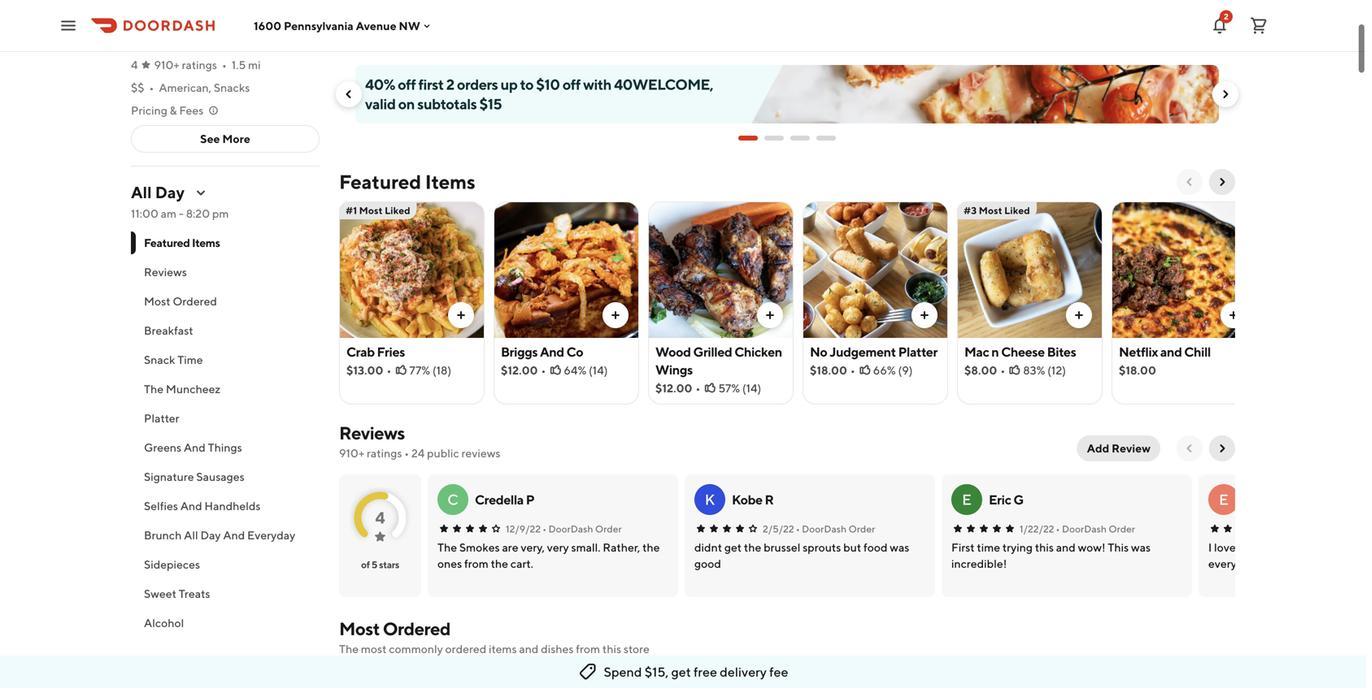 Task type: vqa. For each thing, say whether or not it's contained in the screenshot.
topmost Platter
yes



Task type: locate. For each thing, give the bounding box(es) containing it.
fries
[[377, 344, 405, 360]]

reviews link
[[339, 423, 405, 444]]

• doordash order for e
[[1056, 524, 1136, 535]]

• right $$
[[149, 81, 154, 94]]

1 vertical spatial day
[[200, 529, 221, 543]]

0 vertical spatial $12.00
[[501, 364, 538, 377]]

items down subtotals
[[425, 170, 476, 194]]

83% (12)
[[1023, 364, 1066, 377]]

0 horizontal spatial $18.00
[[810, 364, 847, 377]]

signature sausages button
[[131, 463, 320, 492]]

1 horizontal spatial day
[[200, 529, 221, 543]]

netflix and chill $18.00
[[1119, 344, 1211, 377]]

0 vertical spatial items
[[425, 170, 476, 194]]

p
[[526, 492, 535, 508]]

1 horizontal spatial all
[[184, 529, 198, 543]]

1 horizontal spatial items
[[425, 170, 476, 194]]

$12.00
[[501, 364, 538, 377], [656, 382, 693, 395]]

3 doordash from the left
[[1062, 524, 1107, 535]]

order for e
[[1109, 524, 1136, 535]]

previous button of carousel image left 40%
[[342, 88, 355, 101]]

mi
[[248, 58, 261, 72]]

0 horizontal spatial off
[[398, 76, 416, 93]]

2 left 0 items, open order cart icon
[[1224, 12, 1229, 21]]

ratings
[[182, 58, 217, 72], [367, 447, 402, 460]]

$$ • american, snacks
[[131, 81, 250, 94]]

and for briggs
[[540, 344, 564, 360]]

•
[[222, 58, 227, 72], [149, 81, 154, 94], [387, 364, 391, 377], [541, 364, 546, 377], [851, 364, 856, 377], [1001, 364, 1005, 377], [696, 382, 701, 395], [404, 447, 409, 460], [543, 524, 547, 535], [796, 524, 800, 535], [1056, 524, 1060, 535]]

next image
[[1216, 442, 1229, 455]]

2 horizontal spatial liked
[[1005, 205, 1030, 216]]

1 horizontal spatial e
[[1219, 491, 1229, 509]]

first
[[418, 76, 444, 93]]

doordash for c
[[549, 524, 593, 535]]

$12.00 down briggs
[[501, 364, 538, 377]]

reviews down the '$13.00'
[[339, 423, 405, 444]]

3 • doordash order from the left
[[1056, 524, 1136, 535]]

1 horizontal spatial $12.00
[[656, 382, 693, 395]]

0 vertical spatial platter
[[898, 344, 938, 360]]

ordered for most ordered
[[173, 295, 217, 308]]

most up breakfast on the left top of page
[[144, 295, 170, 308]]

muncheez
[[166, 383, 221, 396]]

2 order from the left
[[849, 524, 875, 535]]

$$
[[131, 81, 144, 94]]

most
[[359, 205, 383, 216], [979, 205, 1003, 216], [144, 295, 170, 308], [339, 619, 380, 640], [664, 674, 688, 686]]

1 vertical spatial (14)
[[742, 382, 762, 395]]

featured
[[339, 170, 421, 194], [144, 236, 190, 250]]

1 horizontal spatial 910+
[[339, 447, 365, 460]]

snack
[[144, 353, 175, 367]]

ordered up commonly
[[383, 619, 451, 640]]

0 vertical spatial previous button of carousel image
[[342, 88, 355, 101]]

sweet treats
[[144, 588, 210, 601]]

3 add item to cart image from the left
[[764, 309, 777, 322]]

• doordash order for k
[[796, 524, 875, 535]]

add item to cart image for netflix and chill
[[1227, 309, 1240, 322]]

1 horizontal spatial doordash
[[802, 524, 847, 535]]

1 horizontal spatial 4
[[375, 509, 385, 528]]

0 horizontal spatial • doordash order
[[543, 524, 622, 535]]

1 doordash from the left
[[549, 524, 593, 535]]

1 horizontal spatial and
[[1161, 344, 1182, 360]]

and down signature sausages
[[180, 500, 202, 513]]

0 horizontal spatial 2
[[446, 76, 454, 93]]

0 horizontal spatial platter
[[144, 412, 179, 425]]

g
[[1014, 492, 1024, 508]]

5 add item to cart image from the left
[[1227, 309, 1240, 322]]

1 vertical spatial and
[[519, 643, 539, 656]]

77%
[[409, 364, 430, 377]]

0 vertical spatial featured
[[339, 170, 421, 194]]

0 vertical spatial and
[[1161, 344, 1182, 360]]

(14)
[[589, 364, 608, 377], [742, 382, 762, 395]]

910+
[[154, 58, 180, 72], [339, 447, 365, 460]]

doordash right 1/22/22
[[1062, 524, 1107, 535]]

dishes
[[541, 643, 574, 656]]

0 horizontal spatial the
[[144, 383, 164, 396]]

0 horizontal spatial all
[[131, 183, 152, 202]]

0 horizontal spatial doordash
[[549, 524, 593, 535]]

commonly
[[389, 643, 443, 656]]

valid
[[365, 95, 396, 113]]

2 inside 40% off first 2 orders up to $10 off with 40welcome, valid on subtotals $15
[[446, 76, 454, 93]]

0 vertical spatial 2
[[1224, 12, 1229, 21]]

briggs and co image
[[495, 202, 638, 338]]

the
[[144, 383, 164, 396], [339, 643, 359, 656]]

review
[[1112, 442, 1151, 455]]

brunch all day and everyday
[[144, 529, 295, 543]]

$18.00 down netflix
[[1119, 364, 1157, 377]]

910+ down 'reviews' link
[[339, 447, 365, 460]]

day down selfies and handhelds
[[200, 529, 221, 543]]

$12.00 down wings
[[656, 382, 693, 395]]

liked
[[385, 205, 411, 216], [1005, 205, 1030, 216], [690, 674, 715, 686]]

1 e from the left
[[962, 491, 972, 509]]

0 horizontal spatial featured
[[144, 236, 190, 250]]

doordash for k
[[802, 524, 847, 535]]

0 horizontal spatial order
[[595, 524, 622, 535]]

• doordash order right 12/9/22
[[543, 524, 622, 535]]

0 vertical spatial the
[[144, 383, 164, 396]]

crab
[[346, 344, 375, 360]]

dashpass
[[149, 13, 200, 26]]

snack time
[[144, 353, 203, 367]]

ordered up breakfast on the left top of page
[[173, 295, 217, 308]]

4 up $$
[[131, 58, 138, 72]]

1 • doordash order from the left
[[543, 524, 622, 535]]

$18.00
[[810, 364, 847, 377], [1119, 364, 1157, 377]]

of
[[361, 560, 370, 571]]

liked down featured items heading
[[385, 205, 411, 216]]

this
[[603, 643, 621, 656]]

most for #2
[[664, 674, 688, 686]]

and right items
[[519, 643, 539, 656]]

add item to cart image for wood grilled chicken wings
[[764, 309, 777, 322]]

1 horizontal spatial previous button of carousel image
[[1183, 176, 1196, 189]]

doordash right 2/5/22
[[802, 524, 847, 535]]

0 horizontal spatial liked
[[385, 205, 411, 216]]

1 horizontal spatial ordered
[[383, 619, 451, 640]]

from
[[576, 643, 600, 656]]

off up on
[[398, 76, 416, 93]]

• doordash order right 2/5/22
[[796, 524, 875, 535]]

mac
[[965, 344, 989, 360]]

• left 24
[[404, 447, 409, 460]]

0 horizontal spatial ratings
[[182, 58, 217, 72]]

1 order from the left
[[595, 524, 622, 535]]

the down snack
[[144, 383, 164, 396]]

• right 2/5/22
[[796, 524, 800, 535]]

doordash right 12/9/22
[[549, 524, 593, 535]]

1 horizontal spatial order
[[849, 524, 875, 535]]

0 vertical spatial all
[[131, 183, 152, 202]]

$15,
[[645, 665, 669, 680]]

0 vertical spatial featured items
[[339, 170, 476, 194]]

alcohol
[[144, 617, 184, 630]]

things
[[208, 441, 242, 455]]

and for greens
[[184, 441, 206, 455]]

featured items up the #1 most liked
[[339, 170, 476, 194]]

no judgement platter
[[810, 344, 938, 360]]

featured items
[[339, 170, 476, 194], [144, 236, 220, 250]]

ordered
[[445, 643, 487, 656]]

1 vertical spatial all
[[184, 529, 198, 543]]

see more button
[[132, 126, 319, 152]]

0 vertical spatial ordered
[[173, 295, 217, 308]]

american,
[[159, 81, 211, 94]]

reviews button
[[131, 258, 320, 287]]

0 horizontal spatial 910+
[[154, 58, 180, 72]]

ratings up $$ • american, snacks
[[182, 58, 217, 72]]

1 vertical spatial 910+
[[339, 447, 365, 460]]

reviews inside reviews 910+ ratings • 24 public reviews
[[339, 423, 405, 444]]

2 add item to cart image from the left
[[609, 309, 622, 322]]

sweet treats button
[[131, 580, 320, 609]]

1 horizontal spatial featured
[[339, 170, 421, 194]]

day inside button
[[200, 529, 221, 543]]

the left most
[[339, 643, 359, 656]]

• inside reviews 910+ ratings • 24 public reviews
[[404, 447, 409, 460]]

0 horizontal spatial reviews
[[144, 266, 187, 279]]

(14) right 64%
[[589, 364, 608, 377]]

and up signature sausages
[[184, 441, 206, 455]]

1 off from the left
[[398, 76, 416, 93]]

add
[[1087, 442, 1110, 455]]

platter button
[[131, 404, 320, 434]]

0 vertical spatial day
[[155, 183, 185, 202]]

1 horizontal spatial • doordash order
[[796, 524, 875, 535]]

1 vertical spatial 2
[[446, 76, 454, 93]]

1 vertical spatial ratings
[[367, 447, 402, 460]]

credella
[[475, 492, 524, 508]]

reviews for reviews
[[144, 266, 187, 279]]

on
[[398, 95, 415, 113]]

1 horizontal spatial the
[[339, 643, 359, 656]]

1 horizontal spatial (14)
[[742, 382, 762, 395]]

featured down am
[[144, 236, 190, 250]]

items down the 8:20
[[192, 236, 220, 250]]

greens and things
[[144, 441, 242, 455]]

wood grilled chicken wings image
[[649, 202, 793, 338]]

• right 1/22/22
[[1056, 524, 1060, 535]]

e down next icon
[[1219, 491, 1229, 509]]

2 horizontal spatial • doordash order
[[1056, 524, 1136, 535]]

1 vertical spatial reviews
[[339, 423, 405, 444]]

4 add item to cart image from the left
[[1073, 309, 1086, 322]]

• down briggs and co
[[541, 364, 546, 377]]

1 vertical spatial 4
[[375, 509, 385, 528]]

1600 pennsylvania avenue nw
[[254, 19, 420, 32]]

ratings down 'reviews' link
[[367, 447, 402, 460]]

2 horizontal spatial order
[[1109, 524, 1136, 535]]

e left eric
[[962, 491, 972, 509]]

0 horizontal spatial e
[[962, 491, 972, 509]]

platter up greens
[[144, 412, 179, 425]]

selfies
[[144, 500, 178, 513]]

0 vertical spatial (14)
[[589, 364, 608, 377]]

wings
[[656, 362, 693, 378]]

2 right first
[[446, 76, 454, 93]]

0 horizontal spatial ordered
[[173, 295, 217, 308]]

1 horizontal spatial 2
[[1224, 12, 1229, 21]]

featured items heading
[[339, 169, 476, 195]]

ordered inside most ordered the most commonly ordered items and dishes from this store
[[383, 619, 451, 640]]

• down fries
[[387, 364, 391, 377]]

1 horizontal spatial $18.00
[[1119, 364, 1157, 377]]

reviews inside reviews button
[[144, 266, 187, 279]]

items inside heading
[[425, 170, 476, 194]]

0 horizontal spatial 4
[[131, 58, 138, 72]]

1 horizontal spatial off
[[563, 76, 581, 93]]

order
[[595, 524, 622, 535], [849, 524, 875, 535], [1109, 524, 1136, 535]]

featured inside heading
[[339, 170, 421, 194]]

platter inside button
[[144, 412, 179, 425]]

liked left delivery
[[690, 674, 715, 686]]

most up most
[[339, 619, 380, 640]]

previous button of carousel image
[[342, 88, 355, 101], [1183, 176, 1196, 189]]

910+ up american,
[[154, 58, 180, 72]]

0 horizontal spatial $12.00
[[501, 364, 538, 377]]

ordered inside button
[[173, 295, 217, 308]]

1 horizontal spatial reviews
[[339, 423, 405, 444]]

r
[[765, 492, 774, 508]]

ordered
[[173, 295, 217, 308], [383, 619, 451, 640]]

(14) right 57%
[[742, 382, 762, 395]]

2 off from the left
[[563, 76, 581, 93]]

the muncheez button
[[131, 375, 320, 404]]

1 vertical spatial featured items
[[144, 236, 220, 250]]

66% (9)
[[873, 364, 913, 377]]

the inside most ordered the most commonly ordered items and dishes from this store
[[339, 643, 359, 656]]

1 vertical spatial platter
[[144, 412, 179, 425]]

4 up of 5 stars
[[375, 509, 385, 528]]

and left co
[[540, 344, 564, 360]]

2 horizontal spatial doordash
[[1062, 524, 1107, 535]]

featured up the #1 most liked
[[339, 170, 421, 194]]

fees
[[179, 104, 204, 117]]

#3 most liked
[[964, 205, 1030, 216]]

8:20
[[186, 207, 210, 220]]

items
[[489, 643, 517, 656]]

all right brunch on the left bottom of the page
[[184, 529, 198, 543]]

2 e from the left
[[1219, 491, 1229, 509]]

and inside most ordered the most commonly ordered items and dishes from this store
[[519, 643, 539, 656]]

1 horizontal spatial featured items
[[339, 170, 476, 194]]

2 doordash from the left
[[802, 524, 847, 535]]

1 vertical spatial the
[[339, 643, 359, 656]]

0 horizontal spatial (14)
[[589, 364, 608, 377]]

#2 most liked
[[649, 674, 715, 686]]

0 horizontal spatial items
[[192, 236, 220, 250]]

selfies and handhelds
[[144, 500, 261, 513]]

off right $10
[[563, 76, 581, 93]]

and down 'handhelds'
[[223, 529, 245, 543]]

$8.00
[[965, 364, 997, 377]]

k
[[705, 491, 715, 509]]

n
[[992, 344, 999, 360]]

platter up (9)
[[898, 344, 938, 360]]

chill
[[1185, 344, 1211, 360]]

0 horizontal spatial featured items
[[144, 236, 220, 250]]

day up am
[[155, 183, 185, 202]]

0 items, open order cart image
[[1249, 16, 1269, 35]]

• doordash order right 1/22/22
[[1056, 524, 1136, 535]]

previous image
[[1183, 442, 1196, 455]]

0 vertical spatial reviews
[[144, 266, 187, 279]]

items
[[425, 170, 476, 194], [192, 236, 220, 250]]

featured items down -
[[144, 236, 220, 250]]

pennsylvania
[[284, 19, 354, 32]]

1 horizontal spatial ratings
[[367, 447, 402, 460]]

most
[[361, 643, 387, 656]]

all
[[131, 183, 152, 202], [184, 529, 198, 543]]

liked right #3
[[1005, 205, 1030, 216]]

and inside netflix and chill $18.00
[[1161, 344, 1182, 360]]

0 vertical spatial 910+
[[154, 58, 180, 72]]

(18)
[[433, 364, 452, 377]]

most right #1
[[359, 205, 383, 216]]

$12.00 for wood grilled chicken wings
[[656, 382, 693, 395]]

see more
[[200, 132, 250, 146]]

most right #2
[[664, 674, 688, 686]]

0 horizontal spatial and
[[519, 643, 539, 656]]

most inside most ordered the most commonly ordered items and dishes from this store
[[339, 619, 380, 640]]

previous button of carousel image left next button of carousel image
[[1183, 176, 1196, 189]]

$18.00 down "no"
[[810, 364, 847, 377]]

and left chill at the right of the page
[[1161, 344, 1182, 360]]

1 vertical spatial ordered
[[383, 619, 451, 640]]

3 order from the left
[[1109, 524, 1136, 535]]

1 $18.00 from the left
[[810, 364, 847, 377]]

2 • doordash order from the left
[[796, 524, 875, 535]]

reviews up most ordered
[[144, 266, 187, 279]]

1 vertical spatial featured
[[144, 236, 190, 250]]

$12.00 for briggs and co
[[501, 364, 538, 377]]

all up 11:00
[[131, 183, 152, 202]]

2 $18.00 from the left
[[1119, 364, 1157, 377]]

(14) for wood grilled chicken wings
[[742, 382, 762, 395]]

1 vertical spatial $12.00
[[656, 382, 693, 395]]

add item to cart image for briggs and co
[[609, 309, 622, 322]]

most right #3
[[979, 205, 1003, 216]]

time
[[177, 353, 203, 367]]

add item to cart image
[[455, 309, 468, 322], [609, 309, 622, 322], [764, 309, 777, 322], [1073, 309, 1086, 322], [1227, 309, 1240, 322]]



Task type: describe. For each thing, give the bounding box(es) containing it.
credella p
[[475, 492, 535, 508]]

netflix and chill image
[[1113, 202, 1257, 338]]

$18.00 inside netflix and chill $18.00
[[1119, 364, 1157, 377]]

(12)
[[1048, 364, 1066, 377]]

order for c
[[595, 524, 622, 535]]

11:00 am - 8:20 pm
[[131, 207, 229, 220]]

add item to cart image
[[918, 309, 931, 322]]

the inside button
[[144, 383, 164, 396]]

12/9/22
[[506, 524, 541, 535]]

netflix
[[1119, 344, 1158, 360]]

next button of carousel image
[[1216, 176, 1229, 189]]

ratings inside reviews 910+ ratings • 24 public reviews
[[367, 447, 402, 460]]

all inside button
[[184, 529, 198, 543]]

#2
[[649, 674, 662, 686]]

1.5 mi
[[232, 58, 261, 72]]

• down judgement
[[851, 364, 856, 377]]

signature
[[144, 471, 194, 484]]

#3
[[964, 205, 977, 216]]

select promotional banner element
[[739, 124, 836, 153]]

ordered for most ordered the most commonly ordered items and dishes from this store
[[383, 619, 451, 640]]

signature sausages
[[144, 471, 245, 484]]

most inside button
[[144, 295, 170, 308]]

no
[[810, 344, 828, 360]]

co
[[567, 344, 583, 360]]

0 vertical spatial 4
[[131, 58, 138, 72]]

64% (14)
[[564, 364, 608, 377]]

reviews for reviews 910+ ratings • 24 public reviews
[[339, 423, 405, 444]]

snack time button
[[131, 346, 320, 375]]

#1 most liked
[[346, 205, 411, 216]]

orders
[[457, 76, 498, 93]]

order for k
[[849, 524, 875, 535]]

1 add item to cart image from the left
[[455, 309, 468, 322]]

crab fries image
[[340, 202, 484, 338]]

40%
[[365, 76, 395, 93]]

subtotals
[[417, 95, 477, 113]]

-
[[179, 207, 184, 220]]

the muncheez
[[144, 383, 221, 396]]

&
[[170, 104, 177, 117]]

• right 12/9/22
[[543, 524, 547, 535]]

judgement
[[830, 344, 896, 360]]

doordash for e
[[1062, 524, 1107, 535]]

greens
[[144, 441, 181, 455]]

treats
[[179, 588, 210, 601]]

brunch all day and everyday button
[[131, 521, 320, 551]]

#1
[[346, 205, 357, 216]]

liked for n
[[1005, 205, 1030, 216]]

24
[[411, 447, 425, 460]]

66%
[[873, 364, 896, 377]]

1.5
[[232, 58, 246, 72]]

1 horizontal spatial platter
[[898, 344, 938, 360]]

• left 57%
[[696, 382, 701, 395]]

of 5 stars
[[361, 560, 399, 571]]

wood
[[656, 344, 691, 360]]

fee
[[770, 665, 789, 680]]

sidepieces button
[[131, 551, 320, 580]]

liked for fries
[[385, 205, 411, 216]]

0 horizontal spatial day
[[155, 183, 185, 202]]

0 vertical spatial ratings
[[182, 58, 217, 72]]

open menu image
[[59, 16, 78, 35]]

get
[[671, 665, 691, 680]]

40welcome,
[[614, 76, 713, 93]]

most for #1
[[359, 205, 383, 216]]

eric g
[[989, 492, 1024, 508]]

reviews 910+ ratings • 24 public reviews
[[339, 423, 501, 460]]

64%
[[564, 364, 587, 377]]

most ordered
[[144, 295, 217, 308]]

1 vertical spatial items
[[192, 236, 220, 250]]

reviews
[[462, 447, 501, 460]]

pricing & fees button
[[131, 102, 220, 119]]

pm
[[212, 207, 229, 220]]

1600
[[254, 19, 282, 32]]

57% (14)
[[719, 382, 762, 395]]

breakfast button
[[131, 316, 320, 346]]

1 vertical spatial previous button of carousel image
[[1183, 176, 1196, 189]]

grilled
[[693, 344, 732, 360]]

avenue
[[356, 19, 397, 32]]

0 horizontal spatial previous button of carousel image
[[342, 88, 355, 101]]

910+ inside reviews 910+ ratings • 24 public reviews
[[339, 447, 365, 460]]

• left '1.5'
[[222, 58, 227, 72]]

notification bell image
[[1210, 16, 1230, 35]]

briggs and co
[[501, 344, 583, 360]]

pricing
[[131, 104, 167, 117]]

• right $8.00
[[1001, 364, 1005, 377]]

40% off first 2 orders up to $10 off with 40welcome, valid on subtotals $15
[[365, 76, 713, 113]]

next button of carousel image
[[1219, 88, 1232, 101]]

c
[[447, 491, 459, 509]]

am
[[161, 207, 177, 220]]

1 horizontal spatial liked
[[690, 674, 715, 686]]

alcohol button
[[131, 609, 320, 638]]

brunch
[[144, 529, 182, 543]]

most for #3
[[979, 205, 1003, 216]]

nw
[[399, 19, 420, 32]]

• doordash order for c
[[543, 524, 622, 535]]

77% (18)
[[409, 364, 452, 377]]

stars
[[379, 560, 399, 571]]

spend $15, get free delivery fee
[[604, 665, 789, 680]]

wood grilled chicken wings
[[656, 344, 782, 378]]

mac n cheese bites
[[965, 344, 1076, 360]]

public
[[427, 447, 459, 460]]

breakfast
[[144, 324, 193, 338]]

5
[[372, 560, 377, 571]]

briggs
[[501, 344, 538, 360]]

mac n cheese bites image
[[958, 202, 1102, 338]]

chicken
[[735, 344, 782, 360]]

$13.00
[[346, 364, 383, 377]]

and for selfies
[[180, 500, 202, 513]]

greens and things button
[[131, 434, 320, 463]]

no judgement platter image
[[804, 202, 948, 338]]

910+ ratings •
[[154, 58, 227, 72]]

kobe r
[[732, 492, 774, 508]]

pricing & fees
[[131, 104, 204, 117]]

add review
[[1087, 442, 1151, 455]]

everyday
[[247, 529, 295, 543]]

menus image
[[194, 186, 207, 199]]

eric
[[989, 492, 1011, 508]]

(14) for briggs and co
[[589, 364, 608, 377]]

more
[[222, 132, 250, 146]]

with
[[583, 76, 612, 93]]

$15
[[479, 95, 502, 113]]



